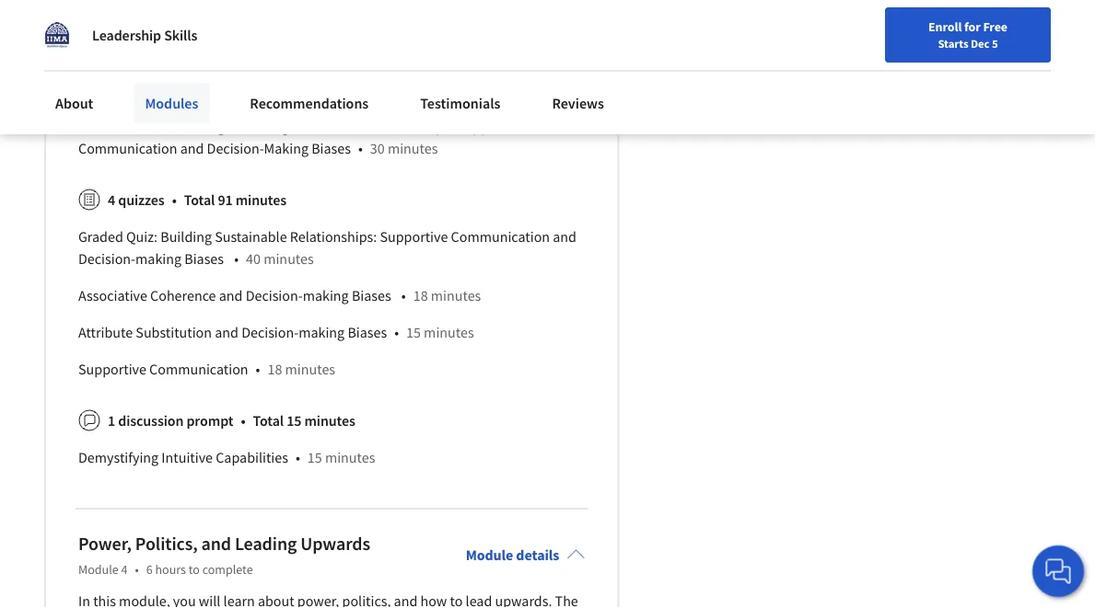 Task type: locate. For each thing, give the bounding box(es) containing it.
biases inside graded quiz: building sustainable relationships: supportive communication and decision-making biases
[[184, 250, 224, 268]]

leadership skills
[[92, 26, 197, 44]]

supportive
[[457, 117, 525, 136], [380, 228, 448, 246], [78, 360, 146, 379]]

1 horizontal spatial building
[[238, 117, 289, 136]]

sustainable up 40
[[215, 228, 287, 246]]

4 inside "hide info about module content" region
[[108, 191, 115, 209]]

prompt
[[186, 412, 233, 430]]

0 horizontal spatial 4
[[108, 191, 115, 209]]

sustainable inside "recommended readings: building sustainable relationships: supportive communication and decision-making biases"
[[292, 117, 364, 136]]

show notifications image
[[914, 23, 936, 45]]

making for associative coherence and decision-making biases
[[303, 287, 349, 305]]

iima - iim ahmedabad image
[[44, 22, 70, 48]]

leading
[[235, 533, 297, 556]]

decision- down graded
[[78, 250, 135, 268]]

communication inside graded quiz: building sustainable relationships: supportive communication and decision-making biases
[[451, 228, 550, 246]]

module left details on the bottom of the page
[[466, 546, 513, 565]]

0 vertical spatial essential
[[78, 43, 134, 62]]

2 vertical spatial making
[[264, 139, 309, 158]]

communication for graded quiz: building sustainable relationships: supportive communication and decision-making biases
[[451, 228, 550, 246]]

2 vertical spatial 15
[[308, 449, 322, 467]]

0 horizontal spatial building
[[161, 228, 212, 246]]

0 vertical spatial making
[[439, 43, 484, 62]]

• 40 minutes
[[234, 250, 314, 268]]

making down associative coherence and decision-making biases • 18 minutes
[[299, 324, 345, 342]]

supportive inside graded quiz: building sustainable relationships: supportive communication and decision-making biases
[[380, 228, 448, 246]]

supportive communication • 18 minutes
[[78, 360, 335, 379]]

attribute
[[78, 324, 133, 342]]

0 horizontal spatial sustainable
[[215, 228, 287, 246]]

0 vertical spatial communication
[[78, 139, 177, 158]]

30 left reviews link
[[498, 80, 512, 99]]

free
[[983, 18, 1008, 35]]

total up capabilities
[[253, 412, 284, 430]]

relationships:
[[367, 117, 454, 136], [290, 228, 377, 246]]

1 vertical spatial supportive
[[380, 228, 448, 246]]

reviews
[[552, 94, 604, 112]]

• total 15 minutes
[[241, 412, 355, 430]]

building inside graded quiz: building sustainable relationships: supportive communication and decision-making biases
[[161, 228, 212, 246]]

0 horizontal spatial supportive
[[78, 360, 146, 379]]

sustainable inside graded quiz: building sustainable relationships: supportive communication and decision-making biases
[[215, 228, 287, 246]]

module down power,
[[78, 562, 119, 579]]

1 vertical spatial building
[[161, 228, 212, 246]]

0 vertical spatial making
[[135, 250, 182, 268]]

essential up "recommended"
[[78, 80, 134, 99]]

module details
[[466, 546, 559, 565]]

supportive inside "recommended readings: building sustainable relationships: supportive communication and decision-making biases"
[[457, 117, 525, 136]]

0 vertical spatial relationships:
[[367, 117, 454, 136]]

0 vertical spatial readings:
[[137, 43, 196, 62]]

1 vertical spatial relationships:
[[290, 228, 377, 246]]

complete
[[202, 562, 253, 579]]

reviews link
[[541, 83, 615, 123]]

recommended
[[78, 117, 172, 136]]

0 vertical spatial 30
[[498, 80, 512, 99]]

0 vertical spatial sustainable
[[292, 117, 364, 136]]

1 horizontal spatial supportive
[[380, 228, 448, 246]]

• total 91 minutes
[[172, 191, 287, 209]]

readings: down 'a'
[[175, 117, 235, 136]]

biases inside "recommended readings: building sustainable relationships: supportive communication and decision-making biases"
[[312, 139, 351, 158]]

coherence
[[150, 287, 216, 305]]

associative coherence and decision-making biases • 18 minutes
[[78, 287, 481, 305]]

decision- up the • total 91 minutes
[[207, 139, 264, 158]]

making
[[439, 43, 484, 62], [388, 80, 433, 99], [264, 139, 309, 158]]

enroll
[[929, 18, 962, 35]]

relationships: up "• 30 minutes" at the top left of page
[[367, 117, 454, 136]]

18
[[413, 287, 428, 305], [268, 360, 282, 379]]

graded
[[78, 228, 123, 246]]

errors
[[328, 43, 365, 62]]

0 vertical spatial supportive
[[457, 117, 525, 136]]

1 vertical spatial 18
[[268, 360, 282, 379]]

total
[[184, 191, 215, 209], [253, 412, 284, 430]]

0 horizontal spatial module
[[78, 562, 119, 579]]

essential readings: a complete guide on decision-making biases • 30 minutes
[[78, 80, 565, 99]]

1 vertical spatial making
[[388, 80, 433, 99]]

sustainable for • 30 minutes
[[292, 117, 364, 136]]

1 horizontal spatial sustainable
[[292, 117, 364, 136]]

biases
[[259, 43, 298, 62]]

readings: left 'a'
[[137, 80, 196, 99]]

sustainable
[[292, 117, 364, 136], [215, 228, 287, 246]]

total left 91
[[184, 191, 215, 209]]

1 vertical spatial total
[[253, 412, 284, 430]]

30
[[498, 80, 512, 99], [370, 139, 385, 158]]

supportive down testimonials
[[457, 117, 525, 136]]

1 vertical spatial making
[[303, 287, 349, 305]]

capabilities
[[216, 449, 288, 467]]

making for attribute substitution and decision-making biases
[[299, 324, 345, 342]]

2 horizontal spatial supportive
[[457, 117, 525, 136]]

readings: inside "recommended readings: building sustainable relationships: supportive communication and decision-making biases"
[[175, 117, 235, 136]]

testimonials
[[420, 94, 501, 112]]

0 vertical spatial 18
[[413, 287, 428, 305]]

making up "• 30 minutes" at the top left of page
[[388, 80, 433, 99]]

relationships: inside "recommended readings: building sustainable relationships: supportive communication and decision-making biases"
[[367, 117, 454, 136]]

0 horizontal spatial making
[[264, 139, 309, 158]]

1 vertical spatial communication
[[451, 228, 550, 246]]

1 horizontal spatial total
[[253, 412, 284, 430]]

minutes
[[515, 80, 565, 99], [388, 139, 438, 158], [236, 191, 287, 209], [264, 250, 314, 268], [431, 287, 481, 305], [424, 324, 474, 342], [285, 360, 335, 379], [304, 412, 355, 430], [325, 449, 375, 467]]

readings:
[[137, 43, 196, 62], [137, 80, 196, 99], [175, 117, 235, 136]]

substitution
[[136, 324, 212, 342]]

modules
[[145, 94, 198, 112]]

building right quiz:
[[161, 228, 212, 246]]

essential
[[78, 43, 134, 62], [78, 80, 134, 99]]

making down graded quiz: building sustainable relationships: supportive communication and decision-making biases
[[303, 287, 349, 305]]

and inside "recommended readings: building sustainable relationships: supportive communication and decision-making biases"
[[180, 139, 204, 158]]

common
[[199, 43, 256, 62]]

module
[[466, 546, 513, 565], [78, 562, 119, 579]]

making inside "recommended readings: building sustainable relationships: supportive communication and decision-making biases"
[[264, 139, 309, 158]]

0 vertical spatial 4
[[108, 191, 115, 209]]

sustainable for • 40 minutes
[[215, 228, 287, 246]]

complete
[[210, 80, 270, 99]]

•
[[486, 80, 490, 99], [358, 139, 363, 158], [172, 191, 177, 209], [234, 250, 239, 268], [402, 287, 406, 305], [394, 324, 399, 342], [256, 360, 260, 379], [241, 412, 245, 430], [296, 449, 300, 467], [135, 562, 139, 579]]

communication
[[78, 139, 177, 158], [451, 228, 550, 246], [149, 360, 248, 379]]

intuitive
[[162, 449, 213, 467]]

sustainable down recommendations
[[292, 117, 364, 136]]

making down 'recommendations' link
[[264, 139, 309, 158]]

relationships: inside graded quiz: building sustainable relationships: supportive communication and decision-making biases
[[290, 228, 377, 246]]

2 vertical spatial readings:
[[175, 117, 235, 136]]

decision- inside "recommended readings: building sustainable relationships: supportive communication and decision-making biases"
[[207, 139, 264, 158]]

readings: up modules
[[137, 43, 196, 62]]

15
[[406, 324, 421, 342], [287, 412, 302, 430], [308, 449, 322, 467]]

1 vertical spatial 4
[[121, 562, 128, 579]]

relationships: for • 40 minutes
[[290, 228, 377, 246]]

supportive down attribute in the left bottom of the page
[[78, 360, 146, 379]]

building
[[238, 117, 289, 136], [161, 228, 212, 246]]

0 horizontal spatial 18
[[268, 360, 282, 379]]

1
[[108, 412, 115, 430]]

1 horizontal spatial making
[[388, 80, 433, 99]]

chat with us image
[[1044, 557, 1073, 587]]

decision-
[[382, 43, 440, 62], [331, 80, 388, 99], [207, 139, 264, 158], [78, 250, 135, 268], [246, 287, 303, 305], [241, 324, 299, 342]]

relationships: up "• 40 minutes"
[[290, 228, 377, 246]]

4
[[108, 191, 115, 209], [121, 562, 128, 579]]

supportive down "• 30 minutes" at the top left of page
[[380, 228, 448, 246]]

1 horizontal spatial 18
[[413, 287, 428, 305]]

making
[[135, 250, 182, 268], [303, 287, 349, 305], [299, 324, 345, 342]]

1 horizontal spatial 4
[[121, 562, 128, 579]]

0 vertical spatial total
[[184, 191, 215, 209]]

1 vertical spatial readings:
[[137, 80, 196, 99]]

biases
[[436, 80, 475, 99], [312, 139, 351, 158], [184, 250, 224, 268], [352, 287, 391, 305], [348, 324, 387, 342]]

communication inside "recommended readings: building sustainable relationships: supportive communication and decision-making biases"
[[78, 139, 177, 158]]

1 vertical spatial 30
[[370, 139, 385, 158]]

essential right iima - iim ahmedabad icon
[[78, 43, 134, 62]]

0 horizontal spatial total
[[184, 191, 215, 209]]

relationships: for • 30 minutes
[[367, 117, 454, 136]]

supportive for • 30 minutes
[[457, 117, 525, 136]]

making down quiz:
[[135, 250, 182, 268]]

1 discussion prompt
[[108, 412, 233, 430]]

2 essential from the top
[[78, 80, 134, 99]]

building down complete
[[238, 117, 289, 136]]

5
[[992, 36, 998, 51]]

0 vertical spatial building
[[238, 117, 289, 136]]

on
[[312, 80, 328, 99]]

4 left 6
[[121, 562, 128, 579]]

4 left quizzes
[[108, 191, 115, 209]]

building inside "recommended readings: building sustainable relationships: supportive communication and decision-making biases"
[[238, 117, 289, 136]]

2 vertical spatial making
[[299, 324, 345, 342]]

and
[[301, 43, 325, 62], [180, 139, 204, 158], [553, 228, 577, 246], [219, 287, 243, 305], [215, 324, 239, 342], [201, 533, 231, 556]]

0 horizontal spatial 30
[[370, 139, 385, 158]]

• inside power, politics, and leading upwards module 4 • 6 hours to complete
[[135, 562, 139, 579]]

1 essential from the top
[[78, 43, 134, 62]]

decision- down "• 40 minutes"
[[246, 287, 303, 305]]

0 horizontal spatial 15
[[287, 412, 302, 430]]

1 vertical spatial sustainable
[[215, 228, 287, 246]]

menu item
[[776, 18, 895, 78]]

total for total 91 minutes
[[184, 191, 215, 209]]

30 down essential readings: a complete guide on decision-making biases • 30 minutes
[[370, 139, 385, 158]]

making up testimonials link
[[439, 43, 484, 62]]

1 vertical spatial essential
[[78, 80, 134, 99]]

discussion
[[118, 412, 184, 430]]

2 horizontal spatial 15
[[406, 324, 421, 342]]



Task type: vqa. For each thing, say whether or not it's contained in the screenshot.


Task type: describe. For each thing, give the bounding box(es) containing it.
1 vertical spatial 15
[[287, 412, 302, 430]]

demystifying
[[78, 449, 159, 467]]

building for making
[[161, 228, 212, 246]]

total for total 15 minutes
[[253, 412, 284, 430]]

4 quizzes
[[108, 191, 165, 209]]

about link
[[44, 83, 104, 123]]

quiz:
[[126, 228, 158, 246]]

40
[[246, 250, 261, 268]]

readings: for building
[[175, 117, 235, 136]]

• 30 minutes
[[358, 139, 438, 158]]

starts
[[938, 36, 969, 51]]

in
[[368, 43, 379, 62]]

demystifying intuitive capabilities • 15 minutes
[[78, 449, 375, 467]]

essential readings: common biases and errors in decision-making
[[78, 43, 484, 62]]

associative
[[78, 287, 147, 305]]

readings: for common
[[137, 43, 196, 62]]

communication for recommended readings: building sustainable relationships: supportive communication and decision-making biases
[[78, 139, 177, 158]]

1 horizontal spatial module
[[466, 546, 513, 565]]

enroll for free starts dec 5
[[929, 18, 1008, 51]]

about
[[55, 94, 93, 112]]

upwards
[[301, 533, 370, 556]]

modules link
[[134, 83, 209, 123]]

module inside power, politics, and leading upwards module 4 • 6 hours to complete
[[78, 562, 119, 579]]

hours
[[155, 562, 186, 579]]

politics,
[[135, 533, 198, 556]]

testimonials link
[[409, 83, 512, 123]]

recommendations link
[[239, 83, 380, 123]]

quizzes
[[118, 191, 165, 209]]

essential for essential readings: common biases and errors in decision-making
[[78, 43, 134, 62]]

power,
[[78, 533, 132, 556]]

readings: for a
[[137, 80, 196, 99]]

2 vertical spatial supportive
[[78, 360, 146, 379]]

hide info about module content region
[[78, 0, 585, 484]]

building for making
[[238, 117, 289, 136]]

graded quiz: building sustainable relationships: supportive communication and decision-making biases
[[78, 228, 577, 268]]

essential for essential readings: a complete guide on decision-making biases • 30 minutes
[[78, 80, 134, 99]]

decision- down associative coherence and decision-making biases • 18 minutes
[[241, 324, 299, 342]]

guide
[[273, 80, 309, 99]]

4 inside power, politics, and leading upwards module 4 • 6 hours to complete
[[121, 562, 128, 579]]

supportive for • 40 minutes
[[380, 228, 448, 246]]

recommendations
[[250, 94, 369, 112]]

to
[[189, 562, 200, 579]]

2 vertical spatial communication
[[149, 360, 248, 379]]

and inside power, politics, and leading upwards module 4 • 6 hours to complete
[[201, 533, 231, 556]]

coursera image
[[9, 15, 126, 44]]

recommended readings: building sustainable relationships: supportive communication and decision-making biases
[[78, 117, 525, 158]]

decision- right in
[[382, 43, 440, 62]]

decision- inside graded quiz: building sustainable relationships: supportive communication and decision-making biases
[[78, 250, 135, 268]]

2 horizontal spatial making
[[439, 43, 484, 62]]

details
[[516, 546, 559, 565]]

skills
[[164, 26, 197, 44]]

for
[[965, 18, 981, 35]]

attribute substitution and decision-making biases • 15 minutes
[[78, 324, 474, 342]]

6
[[146, 562, 153, 579]]

making inside graded quiz: building sustainable relationships: supportive communication and decision-making biases
[[135, 250, 182, 268]]

decision- down in
[[331, 80, 388, 99]]

1 horizontal spatial 30
[[498, 80, 512, 99]]

91
[[218, 191, 233, 209]]

0 vertical spatial 15
[[406, 324, 421, 342]]

dec
[[971, 36, 990, 51]]

1 horizontal spatial 15
[[308, 449, 322, 467]]

and inside graded quiz: building sustainable relationships: supportive communication and decision-making biases
[[553, 228, 577, 246]]

power, politics, and leading upwards module 4 • 6 hours to complete
[[78, 533, 370, 579]]

a
[[199, 80, 207, 99]]

leadership
[[92, 26, 161, 44]]



